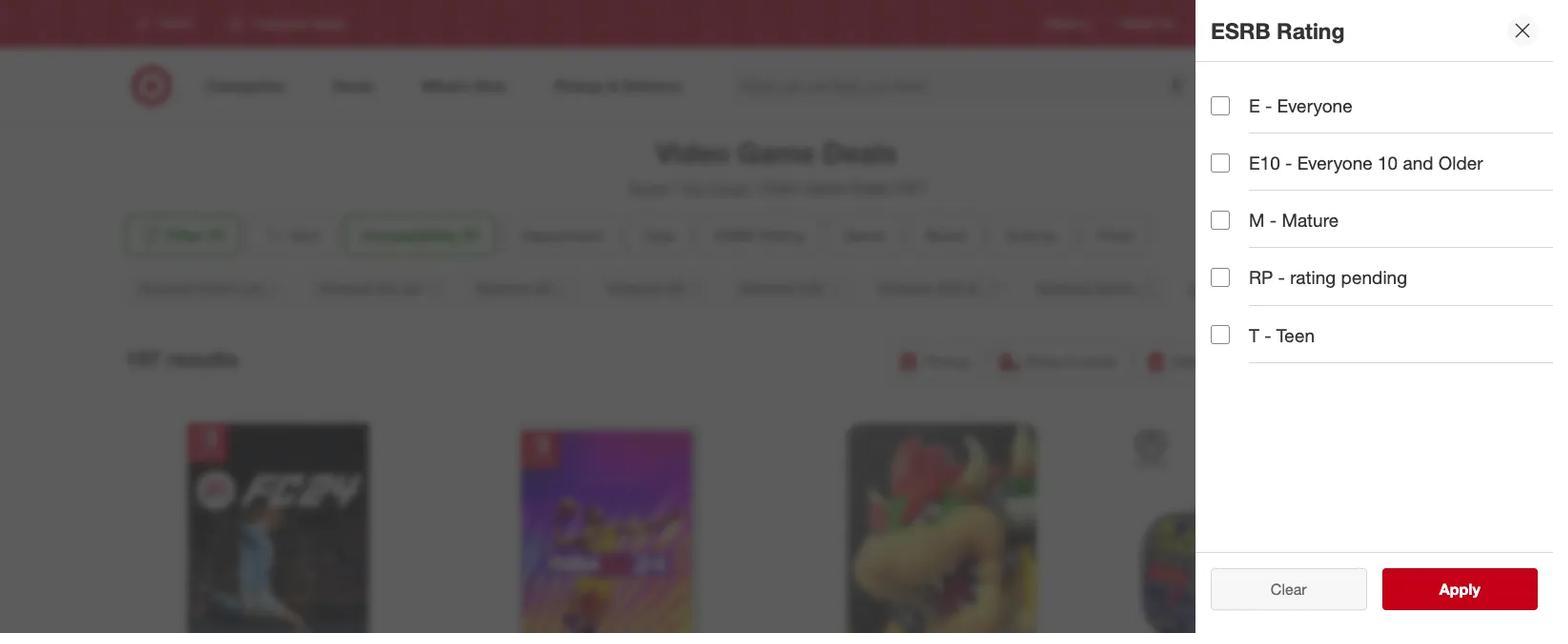 Task type: locate. For each thing, give the bounding box(es) containing it.
type
[[643, 226, 675, 245]]

rating
[[1277, 17, 1346, 44], [759, 226, 804, 245]]

price
[[1099, 226, 1133, 245]]

1 horizontal spatial switch
[[1096, 280, 1136, 297]]

0 horizontal spatial clear
[[1189, 280, 1225, 299]]

ds down type button
[[666, 280, 684, 297]]

1 nintendo from the left
[[139, 280, 194, 297]]

deals
[[823, 135, 898, 170], [711, 178, 749, 197], [850, 178, 889, 197]]

nintendo for nintendo switch lite
[[139, 280, 194, 297]]

department
[[521, 226, 603, 245]]

0 horizontal spatial target
[[627, 178, 669, 197]]

7 nintendo from the left
[[1037, 280, 1092, 297]]

0 vertical spatial game
[[738, 135, 816, 170]]

0 horizontal spatial switch
[[197, 280, 238, 297]]

registry
[[1047, 17, 1089, 31]]

esrb
[[1212, 17, 1271, 44], [715, 226, 755, 245]]

target left top at the left top of the page
[[627, 178, 669, 197]]

1 horizontal spatial clear
[[1271, 580, 1308, 599]]

(7) inside filter (7) button
[[207, 226, 225, 245]]

top
[[682, 178, 706, 197]]

switch
[[197, 280, 238, 297], [1096, 280, 1136, 297]]

switch inside nintendo switch lite button
[[197, 280, 238, 297]]

nintendo left wii
[[476, 280, 531, 297]]

0 horizontal spatial lite
[[241, 280, 263, 297]]

nintendo for nintendo switch
[[1037, 280, 1092, 297]]

nintendo down type
[[608, 280, 662, 297]]

1 (7) from the left
[[207, 226, 225, 245]]

nintendo 3ds
[[739, 280, 823, 297]]

0 horizontal spatial esrb rating
[[715, 226, 804, 245]]

rating inside button
[[759, 226, 804, 245]]

rating
[[1291, 267, 1337, 288]]

everyone for e
[[1278, 94, 1353, 116]]

10
[[1378, 152, 1399, 174]]

0 vertical spatial clear
[[1189, 280, 1225, 299]]

- for m
[[1270, 209, 1277, 231]]

lite down compatibility
[[399, 280, 421, 297]]

everyone
[[1278, 94, 1353, 116], [1298, 152, 1373, 174]]

lite
[[241, 280, 263, 297], [399, 280, 421, 297]]

3ds left xl
[[937, 280, 963, 297]]

nintendo ds lite button
[[304, 268, 454, 310]]

1 horizontal spatial rating
[[1277, 17, 1346, 44]]

wii
[[534, 280, 552, 297]]

search
[[1190, 78, 1236, 97]]

1 ds from the left
[[377, 280, 395, 297]]

- for e
[[1266, 94, 1273, 116]]

3ds
[[798, 280, 823, 297], [937, 280, 963, 297]]

ds down compatibility
[[377, 280, 395, 297]]

all
[[1229, 280, 1244, 299]]

nintendo
[[139, 280, 194, 297], [319, 280, 373, 297], [476, 280, 531, 297], [608, 280, 662, 297], [739, 280, 794, 297], [879, 280, 933, 297], [1037, 280, 1092, 297]]

- right the e
[[1266, 94, 1273, 116]]

filter
[[166, 226, 203, 245]]

- right "t"
[[1265, 324, 1272, 346]]

shop
[[1026, 352, 1062, 371]]

pending
[[1342, 267, 1408, 288]]

2 / from the left
[[753, 178, 758, 197]]

3 nintendo from the left
[[476, 280, 531, 297]]

ea sports fc 24 - nintendo switch image
[[132, 424, 425, 633], [132, 424, 425, 633]]

nintendo switch
[[1037, 280, 1136, 297]]

2 lite from the left
[[399, 280, 421, 297]]

registry link
[[1047, 16, 1089, 32]]

0 vertical spatial video
[[656, 135, 730, 170]]

esrb down top deals link
[[715, 226, 755, 245]]

sort
[[291, 226, 320, 245]]

filter (7)
[[166, 226, 225, 245]]

lite down sort button
[[241, 280, 263, 297]]

0 horizontal spatial esrb
[[715, 226, 755, 245]]

2 switch from the left
[[1096, 280, 1136, 297]]

nintendo ds lite
[[319, 280, 421, 297]]

(7) for filter (7)
[[207, 226, 225, 245]]

1 vertical spatial esrb rating
[[715, 226, 804, 245]]

0 vertical spatial target
[[1281, 17, 1312, 31]]

game
[[738, 135, 816, 170], [805, 178, 846, 197]]

1 horizontal spatial ds
[[666, 280, 684, 297]]

2 (7) from the left
[[462, 226, 480, 245]]

1 switch from the left
[[197, 280, 238, 297]]

nintendo down brand button
[[879, 280, 933, 297]]

/
[[673, 178, 678, 197], [753, 178, 758, 197]]

- right rp
[[1279, 267, 1286, 288]]

1 vertical spatial everyone
[[1298, 152, 1373, 174]]

5 nintendo from the left
[[739, 280, 794, 297]]

0 horizontal spatial /
[[673, 178, 678, 197]]

nintendo switch button
[[1023, 268, 1169, 310]]

1 horizontal spatial (7)
[[462, 226, 480, 245]]

ds inside the nintendo ds button
[[666, 280, 684, 297]]

game up top deals link
[[738, 135, 816, 170]]

0 vertical spatial esrb rating
[[1212, 17, 1346, 44]]

0 vertical spatial everyone
[[1278, 94, 1353, 116]]

2 3ds from the left
[[937, 280, 963, 297]]

6 nintendo from the left
[[879, 280, 933, 297]]

nintendo switch lite
[[139, 280, 263, 297]]

e10 - everyone 10 and older
[[1250, 152, 1484, 174]]

everyone left 10
[[1298, 152, 1373, 174]]

shipping
[[1357, 352, 1417, 371]]

clear button
[[1212, 569, 1367, 611]]

target circle
[[1281, 17, 1345, 31]]

esrb rating inside dialog
[[1212, 17, 1346, 44]]

1 horizontal spatial esrb
[[1212, 17, 1271, 44]]

e
[[1250, 94, 1261, 116]]

1 / from the left
[[673, 178, 678, 197]]

switch for nintendo switch lite
[[197, 280, 238, 297]]

game up genre
[[805, 178, 846, 197]]

nintendo wii button
[[462, 268, 586, 310]]

/ left top at the left top of the page
[[673, 178, 678, 197]]

clear inside button
[[1271, 580, 1308, 599]]

esrb inside button
[[715, 226, 755, 245]]

video game deals target / top deals / video game deals (197)
[[627, 135, 927, 197]]

4 nintendo from the left
[[608, 280, 662, 297]]

shop in store button
[[990, 340, 1129, 382]]

brand
[[926, 226, 967, 245]]

0 horizontal spatial 3ds
[[798, 280, 823, 297]]

video
[[656, 135, 730, 170], [762, 178, 801, 197]]

genre button
[[827, 214, 902, 256]]

1 vertical spatial target
[[627, 178, 669, 197]]

rating up e - everyone
[[1277, 17, 1346, 44]]

1 vertical spatial esrb
[[715, 226, 755, 245]]

circle
[[1315, 17, 1345, 31]]

lite for nintendo switch lite
[[241, 280, 263, 297]]

1 3ds from the left
[[798, 280, 823, 297]]

0 vertical spatial esrb
[[1212, 17, 1271, 44]]

esrb up search
[[1212, 17, 1271, 44]]

ds for nintendo ds lite
[[377, 280, 395, 297]]

everyone right the e
[[1278, 94, 1353, 116]]

t
[[1250, 324, 1260, 346]]

1 vertical spatial rating
[[759, 226, 804, 245]]

switch down price at the top
[[1096, 280, 1136, 297]]

clear inside button
[[1189, 280, 1225, 299]]

0 horizontal spatial (7)
[[207, 226, 225, 245]]

1 vertical spatial video
[[762, 178, 801, 197]]

0 horizontal spatial rating
[[759, 226, 804, 245]]

switch inside nintendo switch button
[[1096, 280, 1136, 297]]

1 horizontal spatial 3ds
[[937, 280, 963, 297]]

(7) for compatibility (7)
[[462, 226, 480, 245]]

switch down the filter (7)
[[197, 280, 238, 297]]

- right e10
[[1286, 152, 1293, 174]]

apply
[[1440, 580, 1481, 599]]

nintendo eshop gift card - (digital) image
[[796, 424, 1089, 633]]

What can we help you find? suggestions appear below search field
[[728, 65, 1203, 107]]

video up the esrb rating button
[[762, 178, 801, 197]]

1 horizontal spatial /
[[753, 178, 758, 197]]

store
[[1082, 352, 1117, 371]]

teen
[[1277, 324, 1316, 346]]

mature
[[1282, 209, 1340, 231]]

older
[[1439, 152, 1484, 174]]

nintendo for nintendo 3ds
[[739, 280, 794, 297]]

(7) right "filter"
[[207, 226, 225, 245]]

target
[[1281, 17, 1312, 31], [627, 178, 669, 197]]

compatibility
[[361, 226, 458, 245]]

department button
[[504, 214, 619, 256]]

target left circle
[[1281, 17, 1312, 31]]

2 nintendo from the left
[[319, 280, 373, 297]]

nintendo down the esrb rating button
[[739, 280, 794, 297]]

ds inside nintendo ds lite button
[[377, 280, 395, 297]]

weekly ad link
[[1120, 16, 1174, 32]]

197 results
[[124, 346, 238, 372]]

redcard link
[[1205, 16, 1250, 32]]

video up top at the left top of the page
[[656, 135, 730, 170]]

0 horizontal spatial video
[[656, 135, 730, 170]]

0 horizontal spatial ds
[[377, 280, 395, 297]]

(7) right compatibility
[[462, 226, 480, 245]]

clear
[[1189, 280, 1225, 299], [1271, 580, 1308, 599]]

0 vertical spatial rating
[[1277, 17, 1346, 44]]

- for rp
[[1279, 267, 1286, 288]]

nintendo for nintendo 3ds xl
[[879, 280, 933, 297]]

- for t
[[1265, 324, 1272, 346]]

redcard
[[1205, 17, 1250, 31]]

rp - rating pending
[[1250, 267, 1408, 288]]

nintendo 3ds button
[[725, 268, 857, 310]]

1 vertical spatial clear
[[1271, 580, 1308, 599]]

2 ds from the left
[[666, 280, 684, 297]]

esrb rating dialog
[[1196, 0, 1554, 633]]

powera protection case for nintendo switch - mario kart image
[[1128, 424, 1422, 633], [1128, 424, 1422, 633]]

3ds for nintendo 3ds
[[798, 280, 823, 297]]

1 horizontal spatial lite
[[399, 280, 421, 297]]

1 lite from the left
[[241, 280, 263, 297]]

1 horizontal spatial esrb rating
[[1212, 17, 1346, 44]]

3ds down the esrb rating button
[[798, 280, 823, 297]]

nintendo down the sort
[[319, 280, 373, 297]]

sold by
[[1007, 226, 1058, 245]]

- right m
[[1270, 209, 1277, 231]]

apply button
[[1383, 569, 1539, 611]]

nba 2k24 kobe bryant edition - nintendo switch image
[[464, 424, 757, 633], [464, 424, 757, 633]]

esrb rating
[[1212, 17, 1346, 44], [715, 226, 804, 245]]

nintendo down filter (7) button
[[139, 280, 194, 297]]

nintendo ds
[[608, 280, 684, 297]]

nintendo down by
[[1037, 280, 1092, 297]]

sold
[[1007, 226, 1038, 245]]

/ right top deals link
[[753, 178, 758, 197]]

1 vertical spatial game
[[805, 178, 846, 197]]

rating up nintendo 3ds
[[759, 226, 804, 245]]

ds
[[377, 280, 395, 297], [666, 280, 684, 297]]



Task type: describe. For each thing, give the bounding box(es) containing it.
3ds for nintendo 3ds xl
[[937, 280, 963, 297]]

rating inside dialog
[[1277, 17, 1346, 44]]

rp
[[1250, 267, 1274, 288]]

deals up (197)
[[823, 135, 898, 170]]

nintendo for nintendo ds
[[608, 280, 662, 297]]

shop in store
[[1026, 352, 1117, 371]]

nintendo wii
[[476, 280, 552, 297]]

T - Teen checkbox
[[1212, 325, 1231, 344]]

xl
[[966, 280, 982, 297]]

nintendo switch lite button
[[124, 268, 297, 310]]

clear all
[[1189, 280, 1244, 299]]

nintendo for nintendo ds lite
[[319, 280, 373, 297]]

e - everyone
[[1250, 94, 1353, 116]]

clear for clear
[[1271, 580, 1308, 599]]

top deals link
[[682, 178, 749, 197]]

genre
[[844, 226, 886, 245]]

results
[[167, 346, 238, 372]]

filter (7) button
[[124, 214, 240, 256]]

sold by button
[[991, 214, 1075, 256]]

nintendo for nintendo wii
[[476, 280, 531, 297]]

t - teen
[[1250, 324, 1316, 346]]

m
[[1250, 209, 1265, 231]]

clear for clear all
[[1189, 280, 1225, 299]]

esrb inside dialog
[[1212, 17, 1271, 44]]

switch for nintendo switch
[[1096, 280, 1136, 297]]

search button
[[1190, 65, 1236, 111]]

esrb rating button
[[699, 214, 820, 256]]

nintendo 3ds xl button
[[864, 268, 1015, 310]]

lite for nintendo ds lite
[[399, 280, 421, 297]]

in
[[1066, 352, 1078, 371]]

e10
[[1250, 152, 1281, 174]]

197
[[124, 346, 161, 372]]

pickup button
[[889, 340, 983, 382]]

RP - rating pending checkbox
[[1212, 268, 1231, 287]]

target inside video game deals target / top deals / video game deals (197)
[[627, 178, 669, 197]]

E10 - Everyone 10 and Older checkbox
[[1212, 153, 1231, 172]]

ad
[[1160, 17, 1174, 31]]

nintendo 3ds xl
[[879, 280, 982, 297]]

same day delivery button
[[1137, 340, 1314, 382]]

esrb rating inside button
[[715, 226, 804, 245]]

everyone for e10
[[1298, 152, 1373, 174]]

deals left (197)
[[850, 178, 889, 197]]

pickup
[[924, 352, 970, 371]]

shipping button
[[1321, 340, 1429, 382]]

brand button
[[909, 214, 983, 256]]

weekly
[[1120, 17, 1157, 31]]

1 horizontal spatial target
[[1281, 17, 1312, 31]]

deals right top at the left top of the page
[[711, 178, 749, 197]]

- for e10
[[1286, 152, 1293, 174]]

(197)
[[893, 178, 927, 197]]

day
[[1216, 352, 1242, 371]]

delivery
[[1246, 352, 1301, 371]]

ds for nintendo ds
[[666, 280, 684, 297]]

same
[[1172, 352, 1212, 371]]

weekly ad
[[1120, 17, 1174, 31]]

compatibility (7)
[[361, 226, 480, 245]]

target circle link
[[1281, 16, 1345, 32]]

by
[[1042, 226, 1058, 245]]

target link
[[627, 178, 669, 197]]

E - Everyone checkbox
[[1212, 96, 1231, 115]]

m - mature
[[1250, 209, 1340, 231]]

M - Mature checkbox
[[1212, 211, 1231, 230]]

price button
[[1082, 214, 1150, 256]]

nintendo ds button
[[593, 268, 717, 310]]

sort button
[[248, 214, 336, 256]]

same day delivery
[[1172, 352, 1301, 371]]

1 horizontal spatial video
[[762, 178, 801, 197]]

clear all button
[[1189, 279, 1244, 301]]

and
[[1404, 152, 1434, 174]]

type button
[[626, 214, 691, 256]]



Task type: vqa. For each thing, say whether or not it's contained in the screenshot.
'Strong' inside Soft & Strong Toilet Paper - up & up™
no



